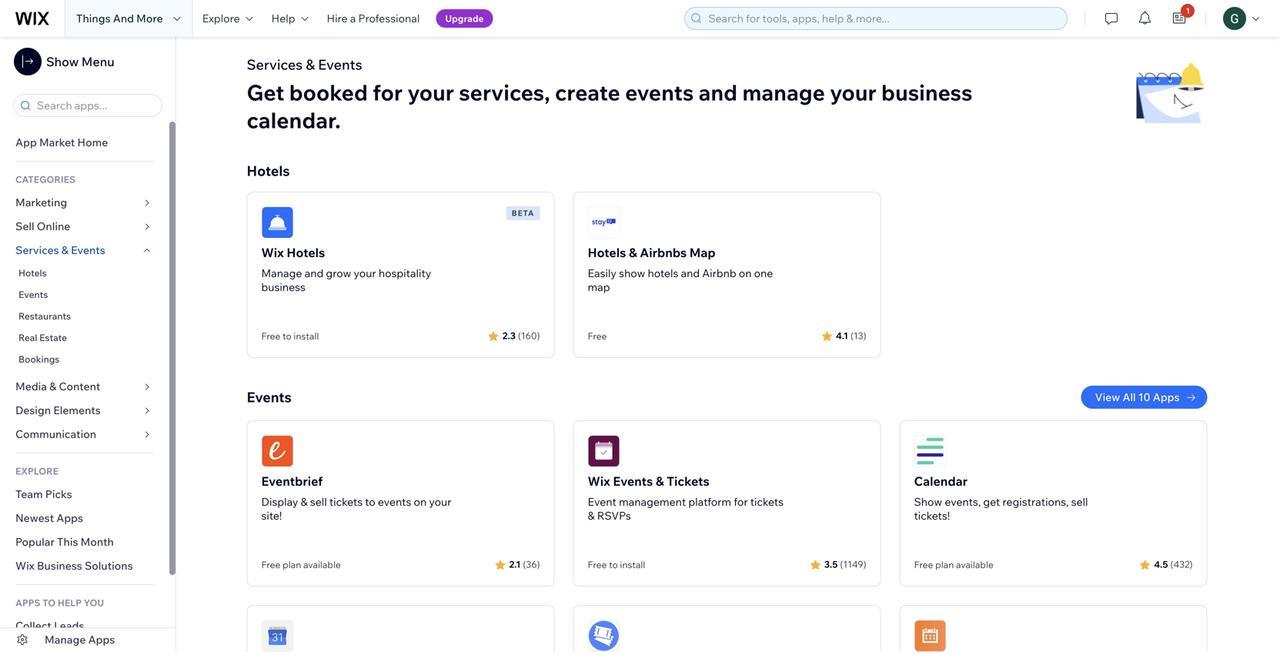 Task type: locate. For each thing, give the bounding box(es) containing it.
plan down display
[[283, 559, 301, 570]]

0 horizontal spatial show
[[46, 54, 79, 69]]

for inside the wix events & tickets event management platform for tickets & rsvps
[[734, 495, 748, 508]]

services inside services & events link
[[15, 243, 59, 257]]

manage down leads
[[45, 633, 86, 646]]

plan for calendar
[[935, 559, 954, 570]]

1 vertical spatial apps
[[56, 511, 83, 525]]

show inside calendar show events, get registrations, sell tickets!
[[914, 495, 942, 508]]

1 vertical spatial wix
[[588, 473, 610, 489]]

free for wix events & tickets
[[588, 559, 607, 570]]

help button
[[262, 0, 318, 37]]

2 sell from the left
[[1071, 495, 1088, 508]]

1 plan from the left
[[283, 559, 301, 570]]

hotels inside sidebar "element"
[[18, 267, 47, 279]]

1 vertical spatial show
[[914, 495, 942, 508]]

free to install for &
[[588, 559, 645, 570]]

to
[[283, 330, 292, 342], [365, 495, 375, 508], [609, 559, 618, 570]]

registrations,
[[1003, 495, 1069, 508]]

1 horizontal spatial tickets
[[750, 495, 784, 508]]

one
[[754, 266, 773, 280]]

services inside services & events get booked for your services, create events and manage your business calendar.
[[247, 56, 303, 73]]

1 horizontal spatial events
[[625, 79, 694, 106]]

things and more
[[76, 12, 163, 25]]

site!
[[261, 509, 282, 522]]

for right platform
[[734, 495, 748, 508]]

wix business solutions
[[15, 559, 133, 572]]

month
[[81, 535, 114, 548]]

1 vertical spatial services
[[15, 243, 59, 257]]

events
[[318, 56, 362, 73], [71, 243, 105, 257], [18, 289, 48, 300], [247, 388, 292, 406], [613, 473, 653, 489]]

0 vertical spatial wix
[[261, 245, 284, 260]]

0 vertical spatial business
[[881, 79, 973, 106]]

show menu
[[46, 54, 114, 69]]

Search for tools, apps, help & more... field
[[704, 8, 1062, 29]]

show inside button
[[46, 54, 79, 69]]

hotels & airbnbs map logo image
[[588, 206, 620, 239]]

wix down wix hotels logo
[[261, 245, 284, 260]]

real estate
[[18, 332, 67, 343]]

manage apps
[[45, 633, 115, 646]]

0 vertical spatial manage
[[261, 266, 302, 280]]

sell right registrations,
[[1071, 495, 1088, 508]]

1 vertical spatial to
[[365, 495, 375, 508]]

free for eventbrief
[[261, 559, 281, 570]]

1 sell from the left
[[310, 495, 327, 508]]

1 vertical spatial free to install
[[588, 559, 645, 570]]

2 tickets from the left
[[750, 495, 784, 508]]

0 horizontal spatial to
[[283, 330, 292, 342]]

& up show
[[629, 245, 637, 260]]

1 vertical spatial on
[[414, 495, 427, 508]]

1 horizontal spatial free to install
[[588, 559, 645, 570]]

1 vertical spatial manage
[[45, 633, 86, 646]]

view all 10 apps
[[1095, 390, 1180, 404]]

wix inside the wix events & tickets event management platform for tickets & rsvps
[[588, 473, 610, 489]]

1 horizontal spatial install
[[620, 559, 645, 570]]

events up eventbrief logo
[[247, 388, 292, 406]]

hire
[[327, 12, 348, 25]]

0 horizontal spatial free to install
[[261, 330, 319, 342]]

and inside services & events get booked for your services, create events and manage your business calendar.
[[699, 79, 737, 106]]

1 available from the left
[[303, 559, 341, 570]]

2 horizontal spatial to
[[609, 559, 618, 570]]

0 horizontal spatial events
[[378, 495, 411, 508]]

free for wix hotels
[[261, 330, 281, 342]]

team picks
[[15, 487, 72, 501]]

0 horizontal spatial apps
[[56, 511, 83, 525]]

popular
[[15, 535, 55, 548]]

calendar.
[[247, 107, 341, 134]]

real estate link
[[0, 327, 169, 349]]

services down sell online on the left of the page
[[15, 243, 59, 257]]

2 available from the left
[[956, 559, 994, 570]]

1 free plan available from the left
[[261, 559, 341, 570]]

0 vertical spatial for
[[373, 79, 403, 106]]

0 horizontal spatial sell
[[310, 495, 327, 508]]

and inside wix hotels manage and grow your hospitality business
[[305, 266, 324, 280]]

& up booked
[[306, 56, 315, 73]]

elements
[[53, 403, 101, 417]]

services
[[247, 56, 303, 73], [15, 243, 59, 257]]

media & content link
[[0, 375, 169, 399]]

available down eventbrief display & sell tickets to events on your site!
[[303, 559, 341, 570]]

0 vertical spatial free to install
[[261, 330, 319, 342]]

and left grow
[[305, 266, 324, 280]]

google event calendar logo image
[[261, 620, 294, 652]]

sell down eventbrief
[[310, 495, 327, 508]]

apps down you
[[88, 633, 115, 646]]

media & content
[[15, 380, 100, 393]]

newest
[[15, 511, 54, 525]]

events inside the wix events & tickets event management platform for tickets & rsvps
[[613, 473, 653, 489]]

install for &
[[620, 559, 645, 570]]

0 vertical spatial to
[[283, 330, 292, 342]]

plan down tickets!
[[935, 559, 954, 570]]

1 vertical spatial business
[[261, 280, 306, 294]]

app market home
[[15, 135, 108, 149]]

0 horizontal spatial plan
[[283, 559, 301, 570]]

4.1 (13)
[[836, 330, 866, 341]]

free plan available
[[261, 559, 341, 570], [914, 559, 994, 570]]

free to install
[[261, 330, 319, 342], [588, 559, 645, 570]]

collect leads
[[15, 619, 84, 632]]

1 horizontal spatial manage
[[261, 266, 302, 280]]

1 horizontal spatial available
[[956, 559, 994, 570]]

calendar show events, get registrations, sell tickets!
[[914, 473, 1088, 522]]

tickets right platform
[[750, 495, 784, 508]]

rsvps
[[597, 509, 631, 522]]

& up management
[[656, 473, 664, 489]]

0 horizontal spatial wix
[[15, 559, 35, 572]]

1 horizontal spatial wix
[[261, 245, 284, 260]]

and left manage
[[699, 79, 737, 106]]

hotels inside hotels & airbnbs map easily show hotels and airbnb on one map
[[588, 245, 626, 260]]

on inside eventbrief display & sell tickets to events on your site!
[[414, 495, 427, 508]]

1 horizontal spatial business
[[881, 79, 973, 106]]

wix events & tickets logo image
[[588, 435, 620, 467]]

show
[[46, 54, 79, 69], [914, 495, 942, 508]]

& down eventbrief
[[301, 495, 308, 508]]

wix down popular
[[15, 559, 35, 572]]

1 horizontal spatial on
[[739, 266, 752, 280]]

collect
[[15, 619, 51, 632]]

0 horizontal spatial install
[[294, 330, 319, 342]]

0 horizontal spatial services
[[15, 243, 59, 257]]

wix inside wix hotels manage and grow your hospitality business
[[261, 245, 284, 260]]

manage
[[261, 266, 302, 280], [45, 633, 86, 646]]

map
[[690, 245, 716, 260]]

and down map
[[681, 266, 700, 280]]

0 horizontal spatial on
[[414, 495, 427, 508]]

0 vertical spatial services
[[247, 56, 303, 73]]

0 vertical spatial events
[[625, 79, 694, 106]]

2 free plan available from the left
[[914, 559, 994, 570]]

events up management
[[613, 473, 653, 489]]

picks
[[45, 487, 72, 501]]

for right booked
[[373, 79, 403, 106]]

& right media at the bottom of the page
[[49, 380, 56, 393]]

install
[[294, 330, 319, 342], [620, 559, 645, 570]]

help
[[58, 597, 82, 609]]

2 vertical spatial to
[[609, 559, 618, 570]]

1 horizontal spatial plan
[[935, 559, 954, 570]]

1 vertical spatial events
[[378, 495, 411, 508]]

show up tickets!
[[914, 495, 942, 508]]

available
[[303, 559, 341, 570], [956, 559, 994, 570]]

hotels up easily
[[588, 245, 626, 260]]

(36)
[[523, 558, 540, 570]]

0 horizontal spatial for
[[373, 79, 403, 106]]

2 plan from the left
[[935, 559, 954, 570]]

marketing link
[[0, 191, 169, 215]]

things
[[76, 12, 111, 25]]

2 horizontal spatial wix
[[588, 473, 610, 489]]

1 horizontal spatial free plan available
[[914, 559, 994, 570]]

wix up event at the bottom left of the page
[[588, 473, 610, 489]]

popular this month link
[[0, 530, 169, 554]]

1 horizontal spatial for
[[734, 495, 748, 508]]

manage apps link
[[0, 628, 176, 652]]

to
[[42, 597, 56, 609]]

explore
[[202, 12, 240, 25]]

2 vertical spatial apps
[[88, 633, 115, 646]]

newest apps link
[[0, 507, 169, 530]]

1 horizontal spatial apps
[[88, 633, 115, 646]]

tickets right display
[[329, 495, 363, 508]]

eventbrief display & sell tickets to events on your site!
[[261, 473, 451, 522]]

your inside wix hotels manage and grow your hospitality business
[[354, 266, 376, 280]]

wix inside sidebar "element"
[[15, 559, 35, 572]]

hotels up wix hotels logo
[[247, 162, 290, 179]]

&
[[306, 56, 315, 73], [61, 243, 68, 257], [629, 245, 637, 260], [49, 380, 56, 393], [656, 473, 664, 489], [301, 495, 308, 508], [588, 509, 595, 522]]

0 vertical spatial on
[[739, 266, 752, 280]]

apps for newest apps
[[56, 511, 83, 525]]

this
[[57, 535, 78, 548]]

your
[[408, 79, 454, 106], [830, 79, 877, 106], [354, 266, 376, 280], [429, 495, 451, 508]]

explore
[[15, 465, 58, 477]]

apps up this
[[56, 511, 83, 525]]

apps
[[15, 597, 40, 609]]

1 horizontal spatial show
[[914, 495, 942, 508]]

2.1 (36)
[[509, 558, 540, 570]]

tickets
[[329, 495, 363, 508], [750, 495, 784, 508]]

free plan available down the site!
[[261, 559, 341, 570]]

to for wix events & tickets
[[609, 559, 618, 570]]

show
[[619, 266, 645, 280]]

available for calendar
[[956, 559, 994, 570]]

& down event at the bottom left of the page
[[588, 509, 595, 522]]

business inside wix hotels manage and grow your hospitality business
[[261, 280, 306, 294]]

(160)
[[518, 330, 540, 341]]

tickets inside the wix events & tickets event management platform for tickets & rsvps
[[750, 495, 784, 508]]

0 horizontal spatial tickets
[[329, 495, 363, 508]]

view all 10 apps link
[[1081, 386, 1207, 409]]

services & events get booked for your services, create events and manage your business calendar.
[[247, 56, 973, 134]]

1 vertical spatial install
[[620, 559, 645, 570]]

manage down wix hotels logo
[[261, 266, 302, 280]]

services up get
[[247, 56, 303, 73]]

0 vertical spatial install
[[294, 330, 319, 342]]

available down 'events,'
[[956, 559, 994, 570]]

hotels down services & events on the top left of page
[[18, 267, 47, 279]]

0 horizontal spatial manage
[[45, 633, 86, 646]]

manage
[[742, 79, 825, 106]]

help
[[271, 12, 295, 25]]

events up booked
[[318, 56, 362, 73]]

show left menu
[[46, 54, 79, 69]]

to inside eventbrief display & sell tickets to events on your site!
[[365, 495, 375, 508]]

4.5 (432)
[[1154, 558, 1193, 570]]

0 horizontal spatial available
[[303, 559, 341, 570]]

2 vertical spatial wix
[[15, 559, 35, 572]]

0 horizontal spatial business
[[261, 280, 306, 294]]

free
[[261, 330, 281, 342], [588, 330, 607, 342], [261, 559, 281, 570], [588, 559, 607, 570], [914, 559, 933, 570]]

0 vertical spatial show
[[46, 54, 79, 69]]

1 horizontal spatial sell
[[1071, 495, 1088, 508]]

1 horizontal spatial to
[[365, 495, 375, 508]]

restaurants link
[[0, 306, 169, 327]]

hotels down wix hotels logo
[[287, 245, 325, 260]]

0 vertical spatial apps
[[1153, 390, 1180, 404]]

1 horizontal spatial services
[[247, 56, 303, 73]]

media
[[15, 380, 47, 393]]

apps right 10
[[1153, 390, 1180, 404]]

1 vertical spatial for
[[734, 495, 748, 508]]

0 horizontal spatial free plan available
[[261, 559, 341, 570]]

1 tickets from the left
[[329, 495, 363, 508]]

free plan available down tickets!
[[914, 559, 994, 570]]



Task type: vqa. For each thing, say whether or not it's contained in the screenshot.
can
no



Task type: describe. For each thing, give the bounding box(es) containing it.
communication link
[[0, 423, 169, 446]]

display
[[261, 495, 298, 508]]

real
[[18, 332, 37, 343]]

marketing
[[15, 196, 67, 209]]

home
[[77, 135, 108, 149]]

2.1
[[509, 558, 521, 570]]

beta
[[512, 208, 535, 218]]

upgrade
[[445, 13, 484, 24]]

events inside eventbrief display & sell tickets to events on your site!
[[378, 495, 411, 508]]

sidebar element
[[0, 37, 176, 652]]

(1149)
[[840, 558, 866, 570]]

booked
[[289, 79, 368, 106]]

wix for wix events & tickets
[[588, 473, 610, 489]]

(432)
[[1170, 558, 1193, 570]]

events link
[[0, 284, 169, 306]]

1
[[1186, 6, 1190, 15]]

wix hotels logo image
[[261, 206, 294, 239]]

& down online
[[61, 243, 68, 257]]

hospitality
[[379, 266, 431, 280]]

apps to help you
[[15, 597, 104, 609]]

services for services & events get booked for your services, create events and manage your business calendar.
[[247, 56, 303, 73]]

hotels
[[648, 266, 678, 280]]

10
[[1138, 390, 1151, 404]]

airbnb
[[702, 266, 736, 280]]

& inside eventbrief display & sell tickets to events on your site!
[[301, 495, 308, 508]]

show menu button
[[14, 48, 114, 75]]

newest apps
[[15, 511, 83, 525]]

sell
[[15, 219, 34, 233]]

easily
[[588, 266, 617, 280]]

and inside hotels & airbnbs map easily show hotels and airbnb on one map
[[681, 266, 700, 280]]

create
[[555, 79, 620, 106]]

services,
[[459, 79, 550, 106]]

sell tickets logo image
[[588, 620, 620, 652]]

get
[[247, 79, 284, 106]]

events calendar logo image
[[914, 620, 946, 652]]

bookings
[[18, 353, 60, 365]]

management
[[619, 495, 686, 508]]

events down sell online link
[[71, 243, 105, 257]]

calendar
[[914, 473, 968, 489]]

upgrade button
[[436, 9, 493, 28]]

online
[[37, 219, 70, 233]]

map
[[588, 280, 610, 294]]

to for wix hotels
[[283, 330, 292, 342]]

plan for eventbrief
[[283, 559, 301, 570]]

tickets!
[[914, 509, 950, 522]]

3.5 (1149)
[[824, 558, 866, 570]]

wix events & tickets event management platform for tickets & rsvps
[[588, 473, 784, 522]]

services & events link
[[0, 239, 169, 262]]

wix business solutions link
[[0, 554, 169, 578]]

event
[[588, 495, 616, 508]]

3.5
[[824, 558, 838, 570]]

for inside services & events get booked for your services, create events and manage your business calendar.
[[373, 79, 403, 106]]

sell online
[[15, 219, 70, 233]]

manage inside sidebar "element"
[[45, 633, 86, 646]]

4.1
[[836, 330, 848, 341]]

design elements
[[15, 403, 101, 417]]

solutions
[[85, 559, 133, 572]]

eventbrief
[[261, 473, 323, 489]]

available for eventbrief
[[303, 559, 341, 570]]

on inside hotels & airbnbs map easily show hotels and airbnb on one map
[[739, 266, 752, 280]]

2 horizontal spatial apps
[[1153, 390, 1180, 404]]

events inside services & events get booked for your services, create events and manage your business calendar.
[[318, 56, 362, 73]]

sell online link
[[0, 215, 169, 239]]

events inside services & events get booked for your services, create events and manage your business calendar.
[[625, 79, 694, 106]]

your inside eventbrief display & sell tickets to events on your site!
[[429, 495, 451, 508]]

manage inside wix hotels manage and grow your hospitality business
[[261, 266, 302, 280]]

platform
[[688, 495, 731, 508]]

hotels & airbnbs map easily show hotels and airbnb on one map
[[588, 245, 773, 294]]

events up restaurants
[[18, 289, 48, 300]]

more
[[136, 12, 163, 25]]

tickets inside eventbrief display & sell tickets to events on your site!
[[329, 495, 363, 508]]

Search apps... field
[[32, 95, 157, 116]]

restaurants
[[18, 310, 71, 322]]

app
[[15, 135, 37, 149]]

you
[[84, 597, 104, 609]]

team picks link
[[0, 483, 169, 507]]

free plan available for eventbrief
[[261, 559, 341, 570]]

all
[[1123, 390, 1136, 404]]

(13)
[[851, 330, 866, 341]]

hotels inside wix hotels manage and grow your hospitality business
[[287, 245, 325, 260]]

design elements link
[[0, 399, 169, 423]]

hire a professional link
[[318, 0, 429, 37]]

content
[[59, 380, 100, 393]]

2.3
[[502, 330, 516, 341]]

install for manage
[[294, 330, 319, 342]]

wix for wix hotels
[[261, 245, 284, 260]]

business
[[37, 559, 82, 572]]

tickets
[[667, 473, 710, 489]]

professional
[[358, 12, 420, 25]]

menu
[[82, 54, 114, 69]]

& inside services & events get booked for your services, create events and manage your business calendar.
[[306, 56, 315, 73]]

free plan available for calendar
[[914, 559, 994, 570]]

eventbrief logo image
[[261, 435, 294, 467]]

airbnbs
[[640, 245, 687, 260]]

1 button
[[1163, 0, 1196, 37]]

calendar logo image
[[914, 435, 946, 467]]

4.5
[[1154, 558, 1168, 570]]

bookings link
[[0, 349, 169, 370]]

sell inside calendar show events, get registrations, sell tickets!
[[1071, 495, 1088, 508]]

business inside services & events get booked for your services, create events and manage your business calendar.
[[881, 79, 973, 106]]

sell inside eventbrief display & sell tickets to events on your site!
[[310, 495, 327, 508]]

& inside hotels & airbnbs map easily show hotels and airbnb on one map
[[629, 245, 637, 260]]

collect leads link
[[0, 614, 169, 638]]

hire a professional
[[327, 12, 420, 25]]

app market home link
[[0, 131, 169, 155]]

apps for manage apps
[[88, 633, 115, 646]]

free to install for manage
[[261, 330, 319, 342]]

communication
[[15, 427, 99, 441]]

2.3 (160)
[[502, 330, 540, 341]]

design
[[15, 403, 51, 417]]

services for services & events
[[15, 243, 59, 257]]

free for calendar
[[914, 559, 933, 570]]

events,
[[945, 495, 981, 508]]



